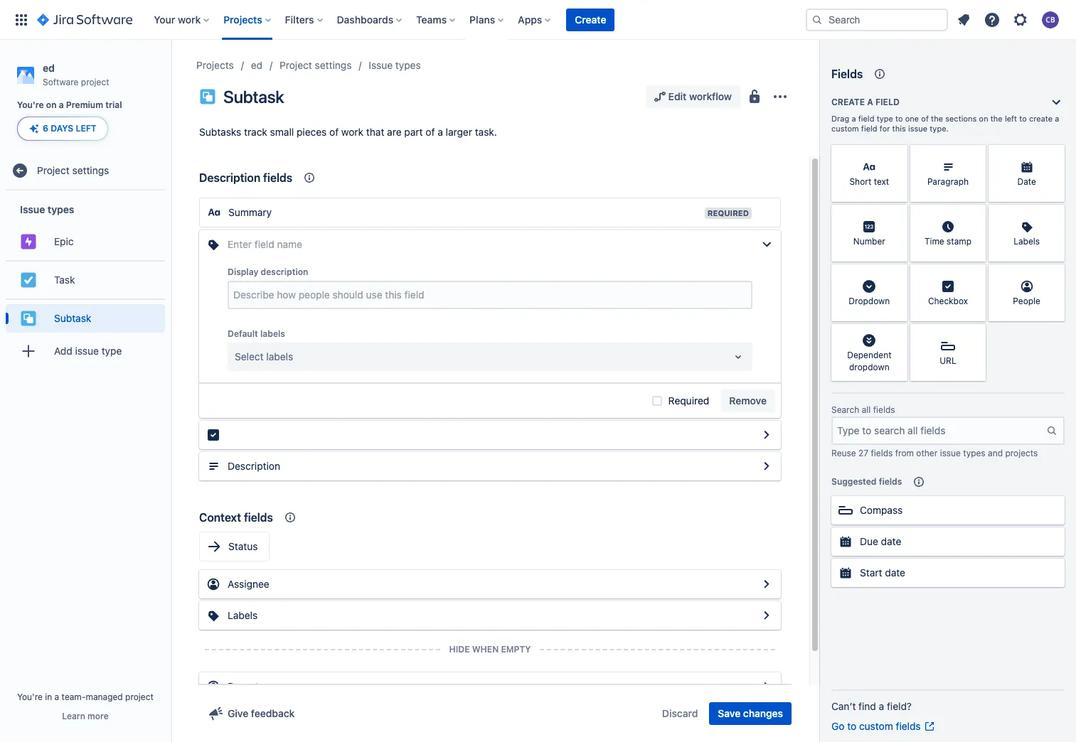 Task type: describe. For each thing, give the bounding box(es) containing it.
other
[[917, 448, 938, 459]]

due
[[860, 536, 879, 548]]

number
[[854, 237, 886, 247]]

more information about the context fields image for context fields
[[282, 510, 299, 527]]

1 horizontal spatial issue
[[369, 59, 393, 71]]

suggested fields
[[832, 477, 903, 487]]

0 horizontal spatial issue
[[20, 203, 45, 216]]

drag a field type to one of the sections on the left to create a custom field for this issue type.
[[832, 114, 1060, 133]]

premium
[[66, 100, 103, 110]]

open image
[[730, 349, 747, 366]]

field for drag
[[859, 114, 875, 123]]

ed link
[[251, 57, 263, 74]]

type inside button
[[102, 345, 122, 357]]

go
[[832, 721, 845, 733]]

1 horizontal spatial project settings
[[280, 59, 352, 71]]

more information about the context fields image for description fields
[[301, 169, 318, 186]]

learn more button
[[62, 712, 109, 723]]

more information image for people
[[1047, 266, 1064, 283]]

changes
[[744, 708, 784, 720]]

more information image for paragraph
[[968, 147, 985, 164]]

search
[[832, 405, 860, 416]]

are
[[387, 126, 402, 138]]

0 vertical spatial required
[[708, 209, 749, 218]]

of inside drag a field type to one of the sections on the left to create a custom field for this issue type.
[[922, 114, 929, 123]]

small
[[270, 126, 294, 138]]

1 horizontal spatial to
[[896, 114, 904, 123]]

track
[[244, 126, 268, 138]]

1 horizontal spatial project
[[125, 692, 154, 703]]

dashboards button
[[333, 8, 408, 31]]

give feedback button
[[199, 703, 303, 726]]

due date
[[860, 536, 902, 548]]

left
[[1005, 114, 1018, 123]]

1 vertical spatial settings
[[72, 164, 109, 176]]

workflow
[[690, 90, 732, 102]]

epic
[[54, 236, 74, 248]]

due date button
[[832, 528, 1065, 557]]

stamp
[[947, 237, 972, 247]]

start date button
[[832, 559, 1065, 588]]

remove button
[[721, 390, 776, 413]]

open field configuration image for description
[[759, 458, 776, 475]]

ed for ed
[[251, 59, 263, 71]]

1 the from the left
[[932, 114, 944, 123]]

teams button
[[412, 8, 461, 31]]

Enter field name field
[[228, 236, 753, 253]]

dependent dropdown
[[848, 350, 892, 373]]

you're for you're in a team-managed project
[[17, 692, 43, 703]]

issue types link
[[369, 57, 421, 74]]

discard
[[662, 708, 698, 720]]

a down the more information about the fields 'icon'
[[868, 97, 874, 107]]

all
[[862, 405, 871, 416]]

fields right 27
[[871, 448, 893, 459]]

date
[[1018, 177, 1037, 187]]

more information image for dropdown
[[889, 266, 906, 283]]

select labels
[[235, 351, 293, 363]]

from
[[896, 448, 914, 459]]

1 horizontal spatial project settings link
[[280, 57, 352, 74]]

hide
[[449, 645, 470, 655]]

27
[[859, 448, 869, 459]]

2 horizontal spatial to
[[1020, 114, 1028, 123]]

select
[[235, 351, 264, 363]]

appswitcher icon image
[[13, 11, 30, 28]]

dashboards
[[337, 13, 394, 25]]

labels for default labels
[[260, 329, 285, 339]]

more information image for number
[[889, 206, 906, 223]]

projects link
[[196, 57, 234, 74]]

you're on a premium trial
[[17, 100, 122, 110]]

status
[[228, 541, 258, 553]]

projects
[[1006, 448, 1039, 459]]

save changes button
[[710, 703, 792, 726]]

work inside "your work" popup button
[[178, 13, 201, 25]]

1 horizontal spatial subtask
[[223, 87, 284, 107]]

Search field
[[806, 8, 949, 31]]

apps
[[518, 13, 543, 25]]

sidebar navigation image
[[155, 57, 186, 85]]

Display description field
[[229, 283, 752, 308]]

create for create
[[575, 13, 607, 25]]

start date
[[860, 567, 906, 579]]

summary
[[228, 206, 272, 218]]

subtasks track small pieces of work that are part of a larger task.
[[199, 126, 497, 138]]

description button
[[199, 453, 781, 481]]

fields left this link will be opened in a new tab icon
[[896, 721, 921, 733]]

fields up status
[[244, 512, 273, 525]]

time stamp
[[925, 237, 972, 247]]

1 horizontal spatial labels
[[1014, 237, 1041, 247]]

apps button
[[514, 8, 557, 31]]

your profile and settings image
[[1043, 11, 1060, 28]]

this
[[893, 124, 907, 133]]

types for the issue types link
[[396, 59, 421, 71]]

edit workflow button
[[646, 85, 741, 108]]

find
[[859, 701, 877, 713]]

task link
[[6, 266, 165, 295]]

issue type icon image
[[199, 88, 216, 105]]

close field configuration image
[[759, 236, 776, 253]]

when
[[472, 645, 499, 655]]

0 horizontal spatial project settings
[[37, 164, 109, 176]]

project inside ed software project
[[81, 77, 109, 87]]

checkbox
[[929, 296, 969, 307]]

software
[[43, 77, 79, 87]]

open field configuration image
[[759, 576, 776, 594]]

task.
[[475, 126, 497, 138]]

6
[[43, 123, 48, 134]]

a left larger
[[438, 126, 443, 138]]

subtask link
[[6, 305, 165, 333]]

empty
[[501, 645, 531, 655]]

custom inside go to custom fields link
[[860, 721, 894, 733]]

start
[[860, 567, 883, 579]]

subtasks
[[199, 126, 241, 138]]

0 horizontal spatial issue types
[[20, 203, 74, 216]]

context
[[199, 512, 241, 525]]

1 open field configuration image from the top
[[759, 427, 776, 444]]

suggested
[[832, 477, 877, 487]]

epic link
[[6, 228, 165, 256]]

learn more
[[62, 712, 109, 722]]

issue inside button
[[75, 345, 99, 357]]

2 vertical spatial issue
[[941, 448, 961, 459]]

projects for projects popup button
[[224, 13, 262, 25]]

create button
[[567, 8, 615, 31]]

0 vertical spatial settings
[[315, 59, 352, 71]]

description fields
[[199, 172, 293, 184]]

ed software project
[[43, 62, 109, 87]]

field?
[[887, 701, 912, 713]]

a right in
[[55, 692, 59, 703]]

fields up summary
[[263, 172, 293, 184]]

0 horizontal spatial to
[[848, 721, 857, 733]]



Task type: vqa. For each thing, say whether or not it's contained in the screenshot.
"name"
no



Task type: locate. For each thing, give the bounding box(es) containing it.
types
[[396, 59, 421, 71], [48, 203, 74, 216], [964, 448, 986, 459]]

issue types down primary "element" in the top of the page
[[369, 59, 421, 71]]

0 horizontal spatial subtask
[[54, 312, 91, 324]]

subtask inside group
[[54, 312, 91, 324]]

ed inside ed software project
[[43, 62, 55, 74]]

2 you're from the top
[[17, 692, 43, 703]]

more information about the context fields image right context fields
[[282, 510, 299, 527]]

0 horizontal spatial types
[[48, 203, 74, 216]]

on inside drag a field type to one of the sections on the left to create a custom field for this issue type.
[[980, 114, 989, 123]]

more options image
[[772, 88, 789, 105]]

create
[[1030, 114, 1053, 123]]

can't find a field?
[[832, 701, 912, 713]]

ed
[[251, 59, 263, 71], [43, 62, 55, 74]]

0 vertical spatial issue
[[369, 59, 393, 71]]

labels inside button
[[228, 610, 258, 622]]

to right left
[[1020, 114, 1028, 123]]

notifications image
[[956, 11, 973, 28]]

on up 6
[[46, 100, 57, 110]]

more information image
[[1047, 147, 1064, 164], [1047, 206, 1064, 223], [968, 266, 985, 283], [889, 326, 906, 343]]

1 horizontal spatial issue types
[[369, 59, 421, 71]]

6 days left button
[[18, 118, 107, 140]]

of
[[922, 114, 929, 123], [330, 126, 339, 138], [426, 126, 435, 138]]

1 vertical spatial work
[[342, 126, 364, 138]]

dropdown
[[849, 296, 891, 307]]

learn
[[62, 712, 85, 722]]

1 horizontal spatial project
[[280, 59, 312, 71]]

you're left in
[[17, 692, 43, 703]]

subtask group
[[6, 299, 165, 338]]

1 vertical spatial date
[[886, 567, 906, 579]]

primary element
[[9, 0, 806, 39]]

0 horizontal spatial type
[[102, 345, 122, 357]]

custom down can't find a field?
[[860, 721, 894, 733]]

description for description fields
[[199, 172, 261, 184]]

3 open field configuration image from the top
[[759, 608, 776, 625]]

0 vertical spatial project
[[280, 59, 312, 71]]

can't
[[832, 701, 856, 713]]

field up for
[[876, 97, 900, 107]]

date for start date
[[886, 567, 906, 579]]

1 vertical spatial project
[[125, 692, 154, 703]]

fields left more information about the suggested fields 'image'
[[879, 477, 903, 487]]

project settings
[[280, 59, 352, 71], [37, 164, 109, 176]]

you're for you're on a premium trial
[[17, 100, 44, 110]]

0 vertical spatial projects
[[224, 13, 262, 25]]

type down subtask link
[[102, 345, 122, 357]]

subtask up add
[[54, 312, 91, 324]]

types inside 'group'
[[48, 203, 74, 216]]

0 vertical spatial type
[[877, 114, 894, 123]]

2 vertical spatial types
[[964, 448, 986, 459]]

sections
[[946, 114, 977, 123]]

labels for select labels
[[266, 351, 293, 363]]

0 vertical spatial custom
[[832, 124, 859, 133]]

open field configuration image inside the description button
[[759, 458, 776, 475]]

custom inside drag a field type to one of the sections on the left to create a custom field for this issue type.
[[832, 124, 859, 133]]

create inside button
[[575, 13, 607, 25]]

4 open field configuration image from the top
[[759, 679, 776, 696]]

0 horizontal spatial settings
[[72, 164, 109, 176]]

projects up issue type icon
[[196, 59, 234, 71]]

open field configuration image
[[759, 427, 776, 444], [759, 458, 776, 475], [759, 608, 776, 625], [759, 679, 776, 696]]

1 vertical spatial type
[[102, 345, 122, 357]]

0 vertical spatial issue types
[[369, 59, 421, 71]]

projects for 'projects' "link"
[[196, 59, 234, 71]]

0 vertical spatial date
[[882, 536, 902, 548]]

fields right all
[[874, 405, 896, 416]]

1 vertical spatial labels
[[266, 351, 293, 363]]

more information about the fields image
[[872, 65, 889, 83]]

filters button
[[281, 8, 328, 31]]

0 vertical spatial subtask
[[223, 87, 284, 107]]

1 horizontal spatial work
[[342, 126, 364, 138]]

projects
[[224, 13, 262, 25], [196, 59, 234, 71]]

more
[[88, 712, 109, 722]]

more information image for date
[[1047, 147, 1064, 164]]

1 vertical spatial labels
[[228, 610, 258, 622]]

custom down 'drag'
[[832, 124, 859, 133]]

project up 'premium'
[[81, 77, 109, 87]]

0 vertical spatial issue
[[909, 124, 928, 133]]

group
[[6, 191, 165, 375]]

project right managed
[[125, 692, 154, 703]]

0 vertical spatial labels
[[1014, 237, 1041, 247]]

description
[[261, 267, 308, 278]]

drag
[[832, 114, 850, 123]]

field down create a field
[[859, 114, 875, 123]]

pieces
[[297, 126, 327, 138]]

1 horizontal spatial the
[[991, 114, 1003, 123]]

the
[[932, 114, 944, 123], [991, 114, 1003, 123]]

1 vertical spatial projects
[[196, 59, 234, 71]]

more information image for labels
[[1047, 206, 1064, 223]]

1 horizontal spatial create
[[832, 97, 865, 107]]

more information about the context fields image down the pieces
[[301, 169, 318, 186]]

1 horizontal spatial more information about the context fields image
[[301, 169, 318, 186]]

open field configuration image inside labels button
[[759, 608, 776, 625]]

0 vertical spatial you're
[[17, 100, 44, 110]]

banner
[[0, 0, 1077, 40]]

issue types
[[369, 59, 421, 71], [20, 203, 74, 216]]

1 vertical spatial you're
[[17, 692, 43, 703]]

types for 'group' containing issue types
[[48, 203, 74, 216]]

0 vertical spatial field
[[876, 97, 900, 107]]

search image
[[812, 14, 823, 25]]

1 vertical spatial custom
[[860, 721, 894, 733]]

search all fields
[[832, 405, 896, 416]]

1 vertical spatial project settings
[[37, 164, 109, 176]]

a right 'drag'
[[852, 114, 857, 123]]

more information image for checkbox
[[968, 266, 985, 283]]

1 vertical spatial subtask
[[54, 312, 91, 324]]

labels up select labels
[[260, 329, 285, 339]]

open field configuration image for labels
[[759, 608, 776, 625]]

fields
[[832, 68, 863, 80]]

0 vertical spatial types
[[396, 59, 421, 71]]

on right the sections
[[980, 114, 989, 123]]

you're
[[17, 100, 44, 110], [17, 692, 43, 703]]

work right your
[[178, 13, 201, 25]]

1 horizontal spatial issue
[[909, 124, 928, 133]]

field
[[876, 97, 900, 107], [859, 114, 875, 123], [862, 124, 878, 133]]

of right one
[[922, 114, 929, 123]]

trial
[[106, 100, 122, 110]]

ed for ed software project
[[43, 62, 55, 74]]

save changes
[[718, 708, 784, 720]]

more information image for short text
[[889, 147, 906, 164]]

field for create
[[876, 97, 900, 107]]

1 horizontal spatial type
[[877, 114, 894, 123]]

reuse 27 fields from other issue types and projects
[[832, 448, 1039, 459]]

add issue type image
[[20, 343, 37, 360]]

description up summary
[[199, 172, 261, 184]]

issue types up epic
[[20, 203, 74, 216]]

settings image
[[1013, 11, 1030, 28]]

context fields
[[199, 512, 273, 525]]

open field configuration image inside 'reporter' button
[[759, 679, 776, 696]]

left
[[76, 123, 97, 134]]

types up epic
[[48, 203, 74, 216]]

plans button
[[466, 8, 510, 31]]

1 vertical spatial field
[[859, 114, 875, 123]]

of right part at top left
[[426, 126, 435, 138]]

open field configuration image for reporter
[[759, 679, 776, 696]]

project settings down filters 'dropdown button'
[[280, 59, 352, 71]]

1 vertical spatial description
[[228, 460, 280, 473]]

0 horizontal spatial ed
[[43, 62, 55, 74]]

in
[[45, 692, 52, 703]]

project down 6 days left dropdown button
[[37, 164, 70, 176]]

1 vertical spatial issue
[[20, 203, 45, 216]]

dropdown
[[850, 362, 890, 373]]

field left for
[[862, 124, 878, 133]]

ed up software
[[43, 62, 55, 74]]

projects inside popup button
[[224, 13, 262, 25]]

display description
[[228, 267, 308, 278]]

discard button
[[654, 703, 707, 726]]

issue right "other"
[[941, 448, 961, 459]]

1 vertical spatial project
[[37, 164, 70, 176]]

short text
[[850, 177, 890, 187]]

larger
[[446, 126, 472, 138]]

0 vertical spatial more information about the context fields image
[[301, 169, 318, 186]]

2 open field configuration image from the top
[[759, 458, 776, 475]]

2 horizontal spatial issue
[[941, 448, 961, 459]]

0 vertical spatial description
[[199, 172, 261, 184]]

create right 'apps' popup button
[[575, 13, 607, 25]]

0 horizontal spatial create
[[575, 13, 607, 25]]

1 horizontal spatial ed
[[251, 59, 263, 71]]

0 horizontal spatial labels
[[228, 610, 258, 622]]

issue down the dashboards popup button
[[369, 59, 393, 71]]

1 horizontal spatial settings
[[315, 59, 352, 71]]

date right start
[[886, 567, 906, 579]]

issue up the 'epic' 'link' at top
[[20, 203, 45, 216]]

the left left
[[991, 114, 1003, 123]]

one
[[906, 114, 920, 123]]

issue down one
[[909, 124, 928, 133]]

Type to search all fields text field
[[833, 418, 1047, 444]]

this link will be opened in a new tab image
[[924, 722, 936, 733]]

work left that
[[342, 126, 364, 138]]

reuse
[[832, 448, 857, 459]]

your work
[[154, 13, 201, 25]]

no restrictions image
[[747, 88, 764, 105]]

assignee button
[[199, 571, 781, 599]]

labels
[[1014, 237, 1041, 247], [228, 610, 258, 622]]

0 horizontal spatial of
[[330, 126, 339, 138]]

0 horizontal spatial on
[[46, 100, 57, 110]]

1 vertical spatial issue
[[75, 345, 99, 357]]

edit workflow
[[669, 90, 732, 102]]

project
[[81, 77, 109, 87], [125, 692, 154, 703]]

to up the this
[[896, 114, 904, 123]]

0 horizontal spatial the
[[932, 114, 944, 123]]

give
[[228, 708, 249, 720]]

go to custom fields
[[832, 721, 921, 733]]

url
[[940, 356, 957, 367]]

team-
[[62, 692, 86, 703]]

project settings down 6 days left
[[37, 164, 109, 176]]

of right the pieces
[[330, 126, 339, 138]]

issue
[[369, 59, 393, 71], [20, 203, 45, 216]]

0 vertical spatial project settings
[[280, 59, 352, 71]]

project settings link down filters 'dropdown button'
[[280, 57, 352, 74]]

labels down assignee
[[228, 610, 258, 622]]

type
[[877, 114, 894, 123], [102, 345, 122, 357]]

project settings link down left
[[6, 157, 165, 185]]

required
[[708, 209, 749, 218], [669, 395, 710, 407]]

hide when empty
[[449, 645, 531, 655]]

types down primary "element" in the top of the page
[[396, 59, 421, 71]]

Default labels text field
[[235, 350, 238, 364]]

description for description
[[228, 460, 280, 473]]

issue inside drag a field type to one of the sections on the left to create a custom field for this issue type.
[[909, 124, 928, 133]]

0 horizontal spatial project
[[37, 164, 70, 176]]

ed right 'projects' "link"
[[251, 59, 263, 71]]

2 the from the left
[[991, 114, 1003, 123]]

description up context fields
[[228, 460, 280, 473]]

0 horizontal spatial more information about the context fields image
[[282, 510, 299, 527]]

type inside drag a field type to one of the sections on the left to create a custom field for this issue type.
[[877, 114, 894, 123]]

more information about the suggested fields image
[[911, 474, 928, 491]]

part
[[404, 126, 423, 138]]

a right "create"
[[1056, 114, 1060, 123]]

0 horizontal spatial project
[[81, 77, 109, 87]]

banner containing your work
[[0, 0, 1077, 40]]

0 vertical spatial on
[[46, 100, 57, 110]]

project
[[280, 59, 312, 71], [37, 164, 70, 176]]

group containing issue types
[[6, 191, 165, 375]]

edit
[[669, 90, 687, 102]]

projects button
[[219, 8, 277, 31]]

settings down filters 'dropdown button'
[[315, 59, 352, 71]]

more information image for time stamp
[[968, 206, 985, 223]]

0 horizontal spatial project settings link
[[6, 157, 165, 185]]

a down software
[[59, 100, 64, 110]]

default labels
[[228, 329, 285, 339]]

6 days left
[[43, 123, 97, 134]]

filters
[[285, 13, 314, 25]]

0 vertical spatial project settings link
[[280, 57, 352, 74]]

more information image for dependent dropdown
[[889, 326, 906, 343]]

give feedback
[[228, 708, 295, 720]]

go to custom fields link
[[832, 720, 936, 734]]

more information image
[[889, 147, 906, 164], [968, 147, 985, 164], [889, 206, 906, 223], [968, 206, 985, 223], [889, 266, 906, 283], [1047, 266, 1064, 283]]

paragraph
[[928, 177, 969, 187]]

date for due date
[[882, 536, 902, 548]]

your work button
[[150, 8, 215, 31]]

1 vertical spatial create
[[832, 97, 865, 107]]

1 vertical spatial on
[[980, 114, 989, 123]]

0 vertical spatial work
[[178, 13, 201, 25]]

text
[[874, 177, 890, 187]]

type up for
[[877, 114, 894, 123]]

you're in a team-managed project
[[17, 692, 154, 703]]

your
[[154, 13, 175, 25]]

0 vertical spatial labels
[[260, 329, 285, 339]]

a
[[868, 97, 874, 107], [59, 100, 64, 110], [852, 114, 857, 123], [1056, 114, 1060, 123], [438, 126, 443, 138], [55, 692, 59, 703], [879, 701, 885, 713]]

fields
[[263, 172, 293, 184], [874, 405, 896, 416], [871, 448, 893, 459], [879, 477, 903, 487], [244, 512, 273, 525], [896, 721, 921, 733]]

subtask down the ed 'link'
[[223, 87, 284, 107]]

types left and
[[964, 448, 986, 459]]

to right the go
[[848, 721, 857, 733]]

help image
[[984, 11, 1001, 28]]

jira software image
[[37, 11, 133, 28], [37, 11, 133, 28]]

compass button
[[832, 497, 1065, 525]]

1 vertical spatial more information about the context fields image
[[282, 510, 299, 527]]

create up 'drag'
[[832, 97, 865, 107]]

you're up 6
[[17, 100, 44, 110]]

settings down left
[[72, 164, 109, 176]]

more information about the context fields image
[[301, 169, 318, 186], [282, 510, 299, 527]]

1 horizontal spatial on
[[980, 114, 989, 123]]

teams
[[416, 13, 447, 25]]

remove
[[730, 395, 767, 407]]

dependent
[[848, 350, 892, 361]]

for
[[880, 124, 891, 133]]

date right "due"
[[882, 536, 902, 548]]

labels right select
[[266, 351, 293, 363]]

1 horizontal spatial types
[[396, 59, 421, 71]]

days
[[51, 123, 73, 134]]

that
[[366, 126, 385, 138]]

0 horizontal spatial issue
[[75, 345, 99, 357]]

create for create a field
[[832, 97, 865, 107]]

people
[[1014, 296, 1041, 307]]

2 horizontal spatial types
[[964, 448, 986, 459]]

issue right add
[[75, 345, 99, 357]]

1 vertical spatial types
[[48, 203, 74, 216]]

2 vertical spatial field
[[862, 124, 878, 133]]

a right find
[[879, 701, 885, 713]]

0 horizontal spatial work
[[178, 13, 201, 25]]

1 vertical spatial project settings link
[[6, 157, 165, 185]]

and
[[989, 448, 1003, 459]]

description inside button
[[228, 460, 280, 473]]

0 vertical spatial create
[[575, 13, 607, 25]]

1 vertical spatial required
[[669, 395, 710, 407]]

assignee
[[228, 579, 270, 591]]

2 horizontal spatial of
[[922, 114, 929, 123]]

project settings link
[[280, 57, 352, 74], [6, 157, 165, 185]]

the up 'type.'
[[932, 114, 944, 123]]

1 vertical spatial issue types
[[20, 203, 74, 216]]

0 vertical spatial project
[[81, 77, 109, 87]]

1 horizontal spatial of
[[426, 126, 435, 138]]

project right the ed 'link'
[[280, 59, 312, 71]]

labels up the people
[[1014, 237, 1041, 247]]

projects up the ed 'link'
[[224, 13, 262, 25]]

1 you're from the top
[[17, 100, 44, 110]]



